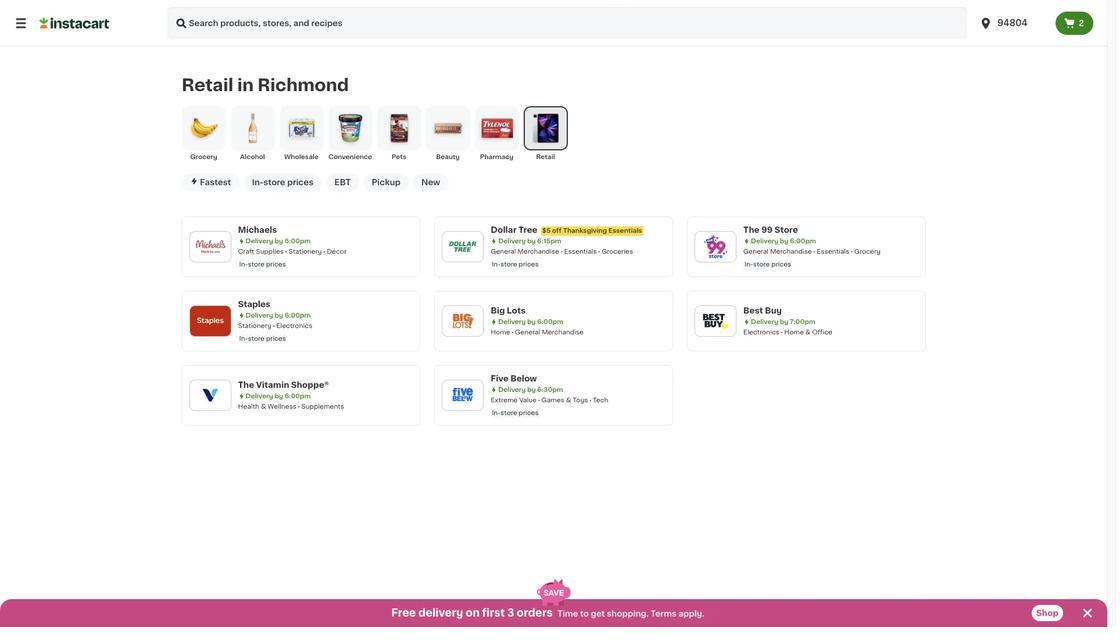 Task type: vqa. For each thing, say whether or not it's contained in the screenshot.
'Bob' link
no



Task type: locate. For each thing, give the bounding box(es) containing it.
delivery down best buy
[[751, 319, 779, 326]]

delivery down michaels
[[246, 238, 273, 245]]

& right the health
[[261, 404, 266, 410]]

6:00pm up general merchandise essentials grocery
[[790, 238, 816, 245]]

in-
[[252, 178, 264, 187], [239, 262, 248, 268], [492, 262, 501, 268], [745, 262, 753, 268], [239, 336, 248, 342], [492, 410, 501, 417]]

home
[[491, 330, 510, 336], [785, 330, 804, 336]]

2
[[1079, 19, 1084, 27]]

pickup button
[[364, 174, 409, 191]]

general
[[491, 249, 516, 255], [744, 249, 769, 255], [515, 330, 540, 336]]

in- down stationery electronics
[[239, 336, 248, 342]]

supplies
[[256, 249, 284, 255]]

office
[[812, 330, 833, 336]]

in-store prices down wholesale
[[252, 178, 314, 187]]

delivery down the five below
[[498, 387, 526, 394]]

in
[[237, 77, 254, 94]]

6:00pm
[[285, 238, 311, 245], [790, 238, 816, 245], [285, 313, 311, 319], [537, 319, 563, 326], [285, 394, 311, 400]]

delivery
[[246, 238, 273, 245], [498, 238, 526, 245], [751, 238, 779, 245], [246, 313, 273, 319], [498, 319, 526, 326], [751, 319, 779, 326], [498, 387, 526, 394], [246, 394, 273, 400]]

7:00pm
[[790, 319, 816, 326]]

retail in richmond main content
[[0, 47, 1108, 628]]

big lots logo image
[[448, 306, 478, 337]]

the vitamin shoppe® logo image
[[195, 381, 225, 411]]

in-store prices down supplies
[[239, 262, 286, 268]]

essentials for general merchandise essentials grocery
[[817, 249, 850, 255]]

prices down general merchandise essentials grocery
[[772, 262, 792, 268]]

stationery left décor
[[289, 249, 322, 255]]

to
[[580, 611, 589, 619]]

delivery up the health
[[246, 394, 273, 400]]

prices down supplies
[[266, 262, 286, 268]]

6:00pm up health & wellness supplements
[[285, 394, 311, 400]]

pets button
[[377, 106, 421, 162]]

0 horizontal spatial retail
[[182, 77, 233, 94]]

0 horizontal spatial grocery
[[190, 154, 217, 160]]

0 horizontal spatial essentials
[[564, 249, 597, 255]]

1 horizontal spatial home
[[785, 330, 804, 336]]

home down 7:00pm
[[785, 330, 804, 336]]

delivery
[[419, 609, 463, 619]]

0 horizontal spatial the
[[238, 381, 254, 389]]

1 vertical spatial stationery
[[238, 323, 271, 330]]

1 horizontal spatial essentials
[[609, 228, 642, 234]]

retail right pharmacy
[[536, 154, 555, 160]]

ebt
[[334, 178, 351, 187]]

0 vertical spatial retail
[[182, 77, 233, 94]]

in- inside button
[[252, 178, 264, 187]]

store down stationery electronics
[[248, 336, 265, 342]]

by for the vitamin shoppe®
[[275, 394, 283, 400]]

the for the vitamin shoppe®
[[238, 381, 254, 389]]

prices down value
[[519, 410, 539, 417]]

craft supplies stationery décor
[[238, 249, 347, 255]]

wellness
[[268, 404, 297, 410]]

by
[[275, 238, 283, 245], [527, 238, 536, 245], [780, 238, 789, 245], [275, 313, 283, 319], [527, 319, 536, 326], [780, 319, 789, 326], [527, 387, 536, 394], [275, 394, 283, 400]]

99
[[762, 226, 773, 234]]

alcohol
[[240, 154, 265, 160]]

on
[[466, 609, 480, 619]]

by up supplies
[[275, 238, 283, 245]]

6:00pm up craft supplies stationery décor
[[285, 238, 311, 245]]

6:00pm up home general merchandise
[[537, 319, 563, 326]]

store down delivery by 6:15pm
[[501, 262, 517, 268]]

by up wellness
[[275, 394, 283, 400]]

grocery
[[190, 154, 217, 160], [855, 249, 881, 255]]

delivery for big lots
[[498, 319, 526, 326]]

delivery by 6:00pm up stationery electronics
[[246, 313, 311, 319]]

general down 99
[[744, 249, 769, 255]]

merchandise for 6:15pm
[[518, 249, 559, 255]]

2 home from the left
[[785, 330, 804, 336]]

wholesale
[[284, 154, 319, 160]]

the 99 store logo image
[[701, 232, 731, 262]]

delivery for five below
[[498, 387, 526, 394]]

in-store prices down extreme
[[492, 410, 539, 417]]

fastest button
[[182, 174, 239, 191]]

pickup
[[372, 178, 401, 187]]

1 vertical spatial grocery
[[855, 249, 881, 255]]

michaels
[[238, 226, 277, 234]]

None search field
[[167, 7, 968, 40]]

in- for staples
[[239, 336, 248, 342]]

6:00pm up stationery electronics
[[285, 313, 311, 319]]

by up value
[[527, 387, 536, 394]]

& left toys
[[566, 398, 571, 404]]

store
[[264, 178, 285, 187], [248, 262, 265, 268], [501, 262, 517, 268], [753, 262, 770, 268], [248, 336, 265, 342], [501, 410, 517, 417]]

by up electronics home & office
[[780, 319, 789, 326]]

2 horizontal spatial essentials
[[817, 249, 850, 255]]

dollar tree logo image
[[448, 232, 478, 262]]

delivery for the 99 store
[[751, 238, 779, 245]]

the left 99
[[744, 226, 760, 234]]

1 horizontal spatial retail
[[536, 154, 555, 160]]

prices down stationery electronics
[[266, 336, 286, 342]]

general down dollar
[[491, 249, 516, 255]]

1 horizontal spatial grocery
[[855, 249, 881, 255]]

prices
[[287, 178, 314, 187], [266, 262, 286, 268], [519, 262, 539, 268], [772, 262, 792, 268], [266, 336, 286, 342], [519, 410, 539, 417]]

delivery down 99
[[751, 238, 779, 245]]

by up stationery electronics
[[275, 313, 283, 319]]

stationery electronics
[[238, 323, 312, 330]]

delivery down big lots
[[498, 319, 526, 326]]

store down craft at the left top of the page
[[248, 262, 265, 268]]

delivery by 6:00pm up home general merchandise
[[498, 319, 563, 326]]

in- for michaels
[[239, 262, 248, 268]]

apply.
[[679, 611, 705, 619]]

by for staples
[[275, 313, 283, 319]]

delivery down staples
[[246, 313, 273, 319]]

terms
[[651, 611, 677, 619]]

pharmacy
[[480, 154, 514, 160]]

delivery by 6:00pm for staples
[[246, 313, 311, 319]]

delivery by 6:00pm down store on the right
[[751, 238, 816, 245]]

electronics
[[276, 323, 312, 330], [744, 330, 780, 336]]

6:30pm
[[537, 387, 563, 394]]

big lots
[[491, 307, 526, 315]]

store down extreme
[[501, 410, 517, 417]]

retail for retail
[[536, 154, 555, 160]]

shopping.
[[607, 611, 649, 619]]

1 home from the left
[[491, 330, 510, 336]]

in- down craft at the left top of the page
[[239, 262, 248, 268]]

extreme value games & toys tech
[[491, 398, 609, 404]]

retail left in
[[182, 77, 233, 94]]

0 vertical spatial the
[[744, 226, 760, 234]]

home general merchandise
[[491, 330, 584, 336]]

in-store prices down delivery by 6:15pm
[[492, 262, 539, 268]]

home down 'big'
[[491, 330, 510, 336]]

get
[[591, 611, 605, 619]]

stationery
[[289, 249, 322, 255], [238, 323, 271, 330]]

delivery by 7:00pm
[[751, 319, 816, 326]]

stationery down staples
[[238, 323, 271, 330]]

the 99 store
[[744, 226, 798, 234]]

best
[[744, 307, 763, 315]]

by up home general merchandise
[[527, 319, 536, 326]]

94804 button
[[972, 7, 1056, 40], [979, 7, 1049, 40]]

delivery for michaels
[[246, 238, 273, 245]]

the
[[744, 226, 760, 234], [238, 381, 254, 389]]

in-store prices down 99
[[745, 262, 792, 268]]

1 vertical spatial retail
[[536, 154, 555, 160]]

the for the 99 store
[[744, 226, 760, 234]]

1 vertical spatial the
[[238, 381, 254, 389]]

1 horizontal spatial the
[[744, 226, 760, 234]]

6:00pm for the vitamin shoppe®
[[285, 394, 311, 400]]

general for delivery by 6:15pm
[[491, 249, 516, 255]]

staples
[[238, 301, 271, 309]]

the vitamin shoppe®
[[238, 381, 329, 389]]

store down alcohol
[[264, 178, 285, 187]]

3
[[507, 609, 514, 619]]

by for the 99 store
[[780, 238, 789, 245]]

new button
[[413, 174, 448, 191]]

by down store on the right
[[780, 238, 789, 245]]

6:00pm for michaels
[[285, 238, 311, 245]]

health & wellness supplements
[[238, 404, 344, 410]]

0 horizontal spatial home
[[491, 330, 510, 336]]

retail inside button
[[536, 154, 555, 160]]

delivery for the vitamin shoppe®
[[246, 394, 273, 400]]

general for delivery by 6:00pm
[[744, 249, 769, 255]]

in-store prices down stationery electronics
[[239, 336, 286, 342]]

essentials inside dollar tree $5 off thanksgiving essentials
[[609, 228, 642, 234]]

in-store prices inside button
[[252, 178, 314, 187]]

0 vertical spatial stationery
[[289, 249, 322, 255]]

the up the health
[[238, 381, 254, 389]]

&
[[806, 330, 811, 336], [566, 398, 571, 404], [261, 404, 266, 410]]

five
[[491, 375, 509, 383]]

grocery inside button
[[190, 154, 217, 160]]

fastest
[[200, 178, 231, 187]]

delivery by 6:00pm up wellness
[[246, 394, 311, 400]]

prices down wholesale
[[287, 178, 314, 187]]

in- right the 99 store logo
[[745, 262, 753, 268]]

& down 7:00pm
[[806, 330, 811, 336]]

supplements
[[301, 404, 344, 410]]

0 vertical spatial grocery
[[190, 154, 217, 160]]

delivery by 6:00pm up supplies
[[246, 238, 311, 245]]

buy
[[765, 307, 782, 315]]

ebt button
[[326, 174, 359, 191]]

in- down extreme
[[492, 410, 501, 417]]

tree
[[519, 226, 538, 234]]

store down 99
[[753, 262, 770, 268]]

in-store prices for the 99 store
[[745, 262, 792, 268]]

prices for the 99 store
[[772, 262, 792, 268]]

retail button
[[524, 106, 568, 162]]

2 horizontal spatial &
[[806, 330, 811, 336]]

in- down alcohol
[[252, 178, 264, 187]]

extreme
[[491, 398, 518, 404]]

thanksgiving
[[563, 228, 607, 234]]

store for staples
[[248, 336, 265, 342]]

prices for staples
[[266, 336, 286, 342]]

6:00pm for the 99 store
[[790, 238, 816, 245]]

general merchandise essentials grocery
[[744, 249, 881, 255]]

6:00pm for staples
[[285, 313, 311, 319]]

dollar tree $5 off thanksgiving essentials
[[491, 226, 642, 234]]

by for five below
[[527, 387, 536, 394]]



Task type: describe. For each thing, give the bounding box(es) containing it.
store for michaels
[[248, 262, 265, 268]]

6:00pm for big lots
[[537, 319, 563, 326]]

michaels logo image
[[195, 232, 225, 262]]

pets
[[392, 154, 407, 160]]

retail in richmond
[[182, 77, 349, 94]]

2 94804 button from the left
[[979, 7, 1049, 40]]

five below
[[491, 375, 537, 383]]

new
[[422, 178, 440, 187]]

staples logo image
[[195, 306, 225, 337]]

6:15pm
[[537, 238, 561, 245]]

electronics home & office
[[744, 330, 833, 336]]

delivery down dollar
[[498, 238, 526, 245]]

first
[[482, 609, 505, 619]]

94804
[[998, 19, 1028, 27]]

prices for five below
[[519, 410, 539, 417]]

off
[[552, 228, 562, 234]]

décor
[[327, 249, 347, 255]]

store
[[775, 226, 798, 234]]

delivery by 6:00pm for the vitamin shoppe®
[[246, 394, 311, 400]]

delivery by 6:00pm for the 99 store
[[751, 238, 816, 245]]

richmond
[[258, 77, 349, 94]]

beauty button
[[426, 106, 470, 162]]

time
[[558, 611, 578, 619]]

in- for the 99 store
[[745, 262, 753, 268]]

shoppe®
[[291, 381, 329, 389]]

save image
[[537, 580, 571, 607]]

five below logo image
[[448, 381, 478, 411]]

store for the 99 store
[[753, 262, 770, 268]]

by for big lots
[[527, 319, 536, 326]]

value
[[519, 398, 537, 404]]

toys
[[573, 398, 588, 404]]

delivery by 6:30pm
[[498, 387, 563, 394]]

in-store prices for michaels
[[239, 262, 286, 268]]

orders
[[517, 609, 553, 619]]

in-store prices button
[[244, 174, 322, 191]]

shop button
[[1032, 606, 1063, 622]]

lots
[[507, 307, 526, 315]]

retail for retail in richmond
[[182, 77, 233, 94]]

games
[[542, 398, 565, 404]]

in- down dollar
[[492, 262, 501, 268]]

$5
[[542, 228, 551, 234]]

craft
[[238, 249, 254, 255]]

by for best buy
[[780, 319, 789, 326]]

delivery by 6:00pm for big lots
[[498, 319, 563, 326]]

in-store prices for five below
[[492, 410, 539, 417]]

convenience
[[328, 154, 372, 160]]

delivery by 6:15pm
[[498, 238, 561, 245]]

delivery for staples
[[246, 313, 273, 319]]

delivery by 6:00pm for michaels
[[246, 238, 311, 245]]

by for michaels
[[275, 238, 283, 245]]

vitamin
[[256, 381, 289, 389]]

Search field
[[167, 7, 968, 40]]

by down tree
[[527, 238, 536, 245]]

wholesale button
[[279, 106, 324, 162]]

grocery button
[[182, 106, 226, 162]]

below
[[511, 375, 537, 383]]

merchandise for 6:00pm
[[770, 249, 812, 255]]

free delivery on first 3 orders time to get shopping. terms apply.
[[391, 609, 705, 619]]

tech
[[593, 398, 609, 404]]

delivery for best buy
[[751, 319, 779, 326]]

instacart logo image
[[40, 16, 109, 30]]

groceries
[[602, 249, 633, 255]]

free
[[391, 609, 416, 619]]

health
[[238, 404, 259, 410]]

1 horizontal spatial stationery
[[289, 249, 322, 255]]

prices inside in-store prices button
[[287, 178, 314, 187]]

general merchandise essentials groceries
[[491, 249, 633, 255]]

1 horizontal spatial &
[[566, 398, 571, 404]]

alcohol button
[[231, 106, 275, 162]]

best buy logo image
[[701, 306, 731, 337]]

prices down delivery by 6:15pm
[[519, 262, 539, 268]]

in- for five below
[[492, 410, 501, 417]]

close image
[[1081, 607, 1095, 621]]

in-store prices for staples
[[239, 336, 286, 342]]

general down lots
[[515, 330, 540, 336]]

store inside button
[[264, 178, 285, 187]]

prices for michaels
[[266, 262, 286, 268]]

0 horizontal spatial electronics
[[276, 323, 312, 330]]

beauty
[[436, 154, 460, 160]]

shop
[[1037, 610, 1059, 618]]

convenience button
[[328, 106, 372, 162]]

big
[[491, 307, 505, 315]]

0 horizontal spatial stationery
[[238, 323, 271, 330]]

store for five below
[[501, 410, 517, 417]]

0 horizontal spatial &
[[261, 404, 266, 410]]

1 horizontal spatial electronics
[[744, 330, 780, 336]]

best buy
[[744, 307, 782, 315]]

pharmacy button
[[475, 106, 519, 162]]

1 94804 button from the left
[[972, 7, 1056, 40]]

2 button
[[1056, 12, 1094, 35]]

essentials for general merchandise essentials groceries
[[564, 249, 597, 255]]

dollar
[[491, 226, 517, 234]]



